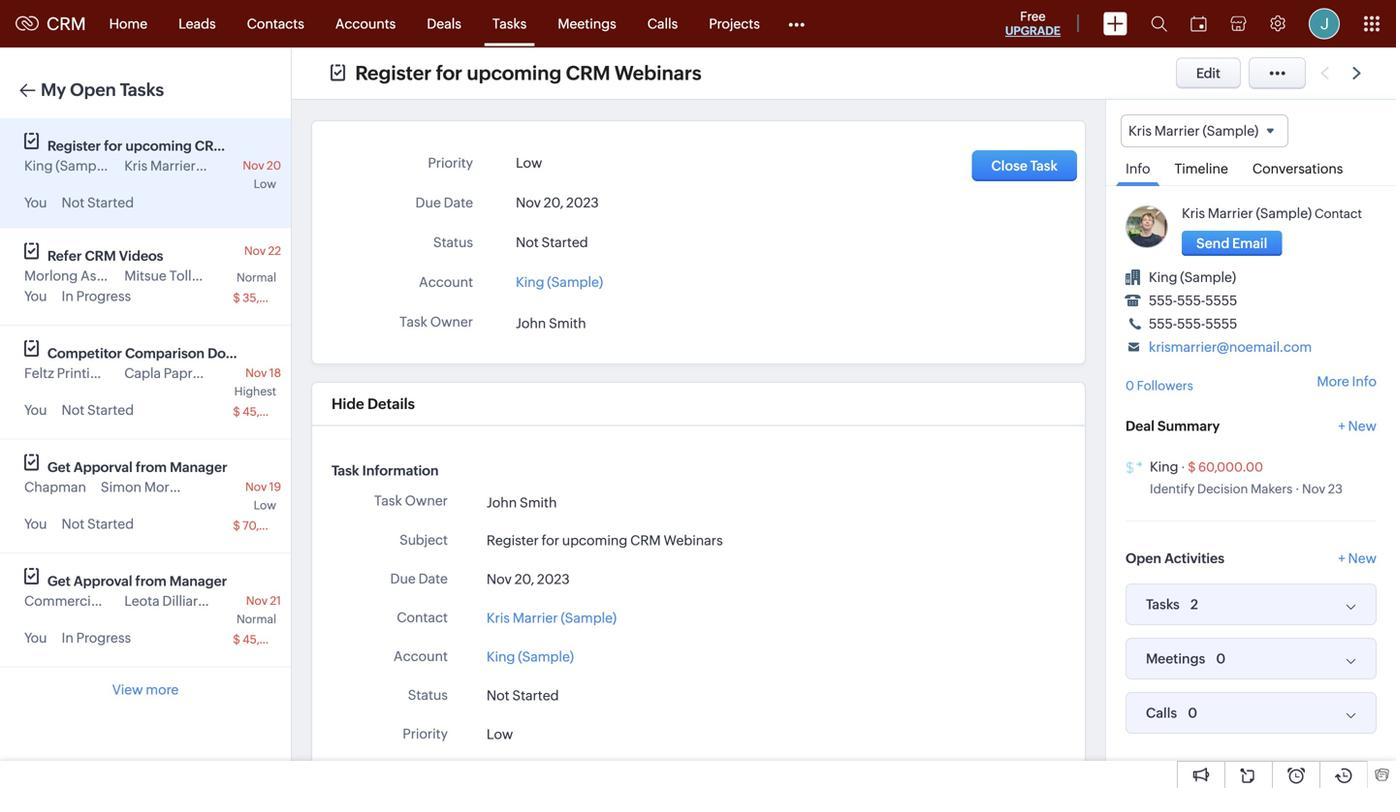 Task type: describe. For each thing, give the bounding box(es) containing it.
contacts link
[[231, 0, 320, 47]]

normal for leota dilliard (sample)
[[237, 613, 276, 626]]

search element
[[1140, 0, 1179, 48]]

1 vertical spatial nov 20, 2023
[[487, 572, 570, 587]]

commercial press
[[24, 594, 138, 609]]

simon morasca (sample)
[[101, 480, 257, 495]]

0 vertical spatial 2023
[[566, 195, 599, 210]]

videos
[[119, 248, 163, 264]]

60,000.00
[[1199, 460, 1264, 475]]

not started for upcoming
[[62, 195, 134, 210]]

upgrade
[[1006, 24, 1061, 37]]

subject
[[400, 532, 448, 548]]

2 + from the top
[[1339, 551, 1346, 567]]

open activities
[[1126, 551, 1225, 567]]

1 vertical spatial account
[[394, 649, 448, 664]]

get approval from manager nov 21
[[47, 574, 281, 608]]

previous record image
[[1321, 67, 1330, 80]]

webinars inside "register for upcoming crm webinars nov 20"
[[229, 138, 290, 154]]

feltz
[[24, 366, 54, 381]]

tasks link
[[477, 0, 542, 47]]

accounts
[[335, 16, 396, 32]]

view more
[[112, 682, 179, 698]]

$ inside king · $ 60,000.00 identify decision makers · nov 23
[[1188, 460, 1196, 475]]

2 vertical spatial upcoming
[[562, 533, 628, 548]]

conversations link
[[1243, 148, 1353, 185]]

2
[[1191, 597, 1199, 613]]

1 vertical spatial john
[[487, 495, 517, 510]]

2 horizontal spatial register
[[487, 533, 539, 548]]

you for chapman
[[24, 516, 47, 532]]

manager for morasca
[[170, 460, 227, 475]]

progress for press
[[76, 630, 131, 646]]

18
[[269, 367, 281, 380]]

0 vertical spatial open
[[70, 80, 116, 100]]

paprocki
[[164, 366, 219, 381]]

manager for dilliard
[[170, 574, 227, 589]]

1 vertical spatial date
[[419, 571, 448, 587]]

approval
[[74, 574, 132, 589]]

for inside "register for upcoming crm webinars nov 20"
[[104, 138, 122, 154]]

0 vertical spatial priority
[[428, 155, 473, 171]]

profile element
[[1298, 0, 1352, 47]]

get for get apporval from manager
[[47, 460, 71, 475]]

nov 22
[[244, 244, 281, 258]]

1 + new from the top
[[1339, 419, 1377, 434]]

deals link
[[412, 0, 477, 47]]

45,000.00 for leota dilliard (sample)
[[243, 633, 302, 646]]

leads
[[179, 16, 216, 32]]

home
[[109, 16, 148, 32]]

2 vertical spatial webinars
[[664, 533, 723, 548]]

1 vertical spatial due date
[[390, 571, 448, 587]]

1 horizontal spatial 20,
[[544, 195, 564, 210]]

details
[[368, 396, 415, 413]]

calls link
[[632, 0, 694, 47]]

task up details on the left bottom of the page
[[400, 314, 428, 330]]

crm inside "register for upcoming crm webinars nov 20"
[[195, 138, 226, 154]]

2 new from the top
[[1349, 551, 1377, 567]]

0 horizontal spatial tasks
[[120, 80, 164, 100]]

2 vertical spatial kris marrier (sample)
[[487, 610, 617, 626]]

1 vertical spatial status
[[408, 688, 448, 703]]

competitor comparison document nov 18
[[47, 346, 281, 380]]

simon
[[101, 480, 142, 495]]

0 vertical spatial date
[[444, 195, 473, 210]]

press
[[104, 594, 138, 609]]

nov inside the competitor comparison document nov 18
[[245, 367, 267, 380]]

1 vertical spatial ·
[[1296, 482, 1300, 497]]

$ for leota dilliard (sample)
[[233, 633, 240, 646]]

1 new from the top
[[1349, 419, 1377, 434]]

45,000.00 for capla paprocki (sample)
[[243, 405, 302, 419]]

document
[[208, 346, 276, 361]]

70,000.00
[[243, 519, 301, 532]]

0 vertical spatial 0
[[1126, 379, 1135, 393]]

not started for document
[[62, 403, 134, 418]]

0 vertical spatial task owner
[[400, 314, 473, 330]]

edit button
[[1176, 58, 1241, 89]]

next record image
[[1353, 67, 1366, 80]]

23
[[1329, 482, 1343, 497]]

1 vertical spatial due
[[390, 571, 416, 587]]

nov inside king · $ 60,000.00 identify decision makers · nov 23
[[1303, 482, 1326, 497]]

conversations
[[1253, 161, 1344, 177]]

view
[[112, 682, 143, 698]]

0 horizontal spatial ·
[[1181, 460, 1186, 475]]

edit
[[1197, 65, 1221, 81]]

not started for from
[[62, 516, 134, 532]]

summary
[[1158, 419, 1220, 434]]

$ for capla paprocki (sample)
[[233, 405, 240, 419]]

0 horizontal spatial 20,
[[515, 572, 535, 587]]

information
[[362, 463, 439, 479]]

decision
[[1198, 482, 1249, 497]]

contacts
[[247, 16, 304, 32]]

2 + new from the top
[[1339, 551, 1377, 567]]

started for upcoming
[[87, 195, 134, 210]]

in for commercial
[[62, 630, 74, 646]]

35,000.00
[[243, 291, 302, 305]]

nov inside get apporval from manager nov 19
[[245, 481, 267, 494]]

0 vertical spatial webinars
[[615, 62, 702, 84]]

king · $ 60,000.00 identify decision makers · nov 23
[[1150, 459, 1343, 497]]

in progress for press
[[62, 630, 131, 646]]

more
[[146, 682, 179, 698]]

leota
[[124, 594, 160, 609]]

1 5555 from the top
[[1206, 293, 1238, 309]]

0 vertical spatial due
[[416, 195, 441, 210]]

free
[[1021, 9, 1046, 24]]

0 vertical spatial kris marrier (sample) link
[[1182, 206, 1312, 221]]

1 horizontal spatial tasks
[[493, 16, 527, 32]]

1 vertical spatial task owner
[[374, 493, 448, 509]]

free upgrade
[[1006, 9, 1061, 37]]

king link
[[1150, 459, 1179, 475]]

0 vertical spatial nov 20, 2023
[[516, 195, 599, 210]]

register for upcoming crm webinars nov 20
[[47, 138, 290, 172]]

accounts link
[[320, 0, 412, 47]]

followers
[[1137, 379, 1194, 393]]

0 horizontal spatial contact
[[397, 610, 448, 625]]

crm link
[[16, 14, 86, 34]]

hide details link
[[332, 396, 415, 413]]

close task
[[992, 158, 1058, 174]]

0 vertical spatial smith
[[549, 316, 586, 331]]

started for from
[[87, 516, 134, 532]]

meetings link
[[542, 0, 632, 47]]

morasca
[[144, 480, 198, 495]]

2 horizontal spatial for
[[542, 533, 560, 548]]

competitor
[[47, 346, 122, 361]]

makers
[[1251, 482, 1293, 497]]

mitsue
[[124, 268, 167, 284]]

+ new link
[[1339, 419, 1377, 444]]

comparison
[[125, 346, 205, 361]]

you for king (sample)
[[24, 195, 47, 210]]

1 horizontal spatial meetings
[[1146, 651, 1206, 667]]

1 horizontal spatial info
[[1353, 374, 1377, 389]]

commercial
[[24, 594, 101, 609]]

morlong associates
[[24, 268, 148, 284]]

calendar image
[[1191, 16, 1208, 32]]

dilliard
[[162, 594, 206, 609]]

service
[[109, 366, 157, 381]]

21
[[270, 595, 281, 608]]

upcoming inside "register for upcoming crm webinars nov 20"
[[125, 138, 192, 154]]

search image
[[1151, 16, 1168, 32]]

mitsue tollner (sample)
[[124, 268, 271, 284]]

timeline
[[1175, 161, 1229, 177]]

1 vertical spatial calls
[[1146, 706, 1178, 721]]

deal summary
[[1126, 419, 1220, 434]]

krismarrier@noemail.com link
[[1149, 340, 1313, 355]]

0 vertical spatial account
[[419, 274, 473, 290]]

identify
[[1150, 482, 1195, 497]]

activities
[[1165, 551, 1225, 567]]

hide details
[[332, 396, 415, 413]]



Task type: vqa. For each thing, say whether or not it's contained in the screenshot.


Task type: locate. For each thing, give the bounding box(es) containing it.
0 vertical spatial john
[[516, 316, 546, 331]]

started for document
[[87, 403, 134, 418]]

0 vertical spatial get
[[47, 460, 71, 475]]

you for commercial press
[[24, 630, 47, 646]]

not for competitor comparison document
[[62, 403, 85, 418]]

1 vertical spatial owner
[[405, 493, 448, 509]]

0 horizontal spatial kris marrier (sample)
[[124, 158, 254, 174]]

kris inside kris marrier (sample) link
[[487, 610, 510, 626]]

john smith
[[516, 316, 586, 331], [487, 495, 557, 510]]

$ for simon morasca (sample)
[[233, 519, 240, 532]]

1 vertical spatial +
[[1339, 551, 1346, 567]]

projects
[[709, 16, 760, 32]]

2 you from the top
[[24, 289, 47, 304]]

2 45,000.00 from the top
[[243, 633, 302, 646]]

1 + from the top
[[1339, 419, 1346, 434]]

2 vertical spatial 0
[[1188, 706, 1198, 721]]

5555
[[1206, 293, 1238, 309], [1206, 316, 1238, 332]]

kris inside kris marrier (sample) field
[[1129, 123, 1152, 139]]

kris
[[1129, 123, 1152, 139], [124, 158, 148, 174], [1182, 206, 1206, 221], [487, 610, 510, 626]]

1 vertical spatial + new
[[1339, 551, 1377, 567]]

get up chapman
[[47, 460, 71, 475]]

$ 45,000.00
[[233, 405, 302, 419], [233, 633, 302, 646]]

2 progress from the top
[[76, 630, 131, 646]]

0 vertical spatial 5555
[[1206, 293, 1238, 309]]

2 5555 from the top
[[1206, 316, 1238, 332]]

more info link
[[1317, 374, 1377, 389]]

0 for meetings
[[1217, 651, 1226, 667]]

1 progress from the top
[[76, 289, 131, 304]]

normal for mitsue tollner (sample)
[[237, 271, 276, 284]]

3 you from the top
[[24, 403, 47, 418]]

1 45,000.00 from the top
[[243, 405, 302, 419]]

45,000.00 down highest
[[243, 405, 302, 419]]

0 horizontal spatial info
[[1126, 161, 1151, 177]]

kris marrier (sample) inside kris marrier (sample) field
[[1129, 123, 1259, 139]]

marrier
[[1155, 123, 1200, 139], [150, 158, 196, 174], [1208, 206, 1254, 221], [513, 610, 558, 626]]

nov inside "register for upcoming crm webinars nov 20"
[[243, 159, 264, 172]]

2 horizontal spatial tasks
[[1146, 597, 1180, 613]]

more
[[1317, 374, 1350, 389]]

close task link
[[972, 150, 1078, 181]]

tasks left 2
[[1146, 597, 1180, 613]]

nov inside get approval from manager nov 21
[[246, 595, 268, 608]]

1 horizontal spatial for
[[436, 62, 463, 84]]

task
[[1031, 158, 1058, 174], [400, 314, 428, 330], [332, 463, 359, 479], [374, 493, 402, 509]]

1 horizontal spatial open
[[1126, 551, 1162, 567]]

in progress for associates
[[62, 289, 131, 304]]

1 vertical spatial progress
[[76, 630, 131, 646]]

1 horizontal spatial contact
[[1315, 207, 1363, 221]]

2 555-555-5555 from the top
[[1149, 316, 1238, 332]]

in for morlong
[[62, 289, 74, 304]]

Other Modules field
[[776, 8, 817, 39]]

1 vertical spatial kris marrier (sample)
[[124, 158, 254, 174]]

capla paprocki (sample)
[[124, 366, 278, 381]]

0 vertical spatial tasks
[[493, 16, 527, 32]]

2 get from the top
[[47, 574, 71, 589]]

1 normal from the top
[[237, 271, 276, 284]]

1 vertical spatial register for upcoming crm webinars
[[487, 533, 723, 548]]

1 vertical spatial info
[[1353, 374, 1377, 389]]

normal down 21 in the bottom of the page
[[237, 613, 276, 626]]

you down commercial
[[24, 630, 47, 646]]

marrier inside kris marrier (sample) link
[[513, 610, 558, 626]]

my
[[41, 80, 66, 100]]

(sample) inside field
[[1203, 123, 1259, 139]]

2 vertical spatial register
[[487, 533, 539, 548]]

progress down press
[[76, 630, 131, 646]]

0 vertical spatial owner
[[430, 314, 473, 330]]

kris marrier (sample) contact
[[1182, 206, 1363, 221]]

tasks down home
[[120, 80, 164, 100]]

account
[[419, 274, 473, 290], [394, 649, 448, 664]]

$ left 35,000.00
[[233, 291, 240, 305]]

1 vertical spatial kris marrier (sample) link
[[487, 608, 617, 628]]

$ 45,000.00 down 21 in the bottom of the page
[[233, 633, 302, 646]]

2023
[[566, 195, 599, 210], [537, 572, 570, 587]]

1 vertical spatial new
[[1349, 551, 1377, 567]]

printing
[[57, 366, 107, 381]]

open right the my
[[70, 80, 116, 100]]

2 horizontal spatial 0
[[1217, 651, 1226, 667]]

0 vertical spatial normal
[[237, 271, 276, 284]]

meetings inside the meetings link
[[558, 16, 617, 32]]

in progress down the morlong associates at the top left of the page
[[62, 289, 131, 304]]

2 $ 45,000.00 from the top
[[233, 633, 302, 646]]

1 horizontal spatial 0
[[1188, 706, 1198, 721]]

chapman
[[24, 480, 86, 495]]

0 vertical spatial 20,
[[544, 195, 564, 210]]

progress down associates
[[76, 289, 131, 304]]

leota dilliard (sample)
[[124, 594, 265, 609]]

info left 'timeline'
[[1126, 161, 1151, 177]]

45,000.00 down 21 in the bottom of the page
[[243, 633, 302, 646]]

you up morlong
[[24, 195, 47, 210]]

refer crm videos
[[47, 248, 163, 264]]

kris marrier (sample)
[[1129, 123, 1259, 139], [124, 158, 254, 174], [487, 610, 617, 626]]

1 vertical spatial john smith
[[487, 495, 557, 510]]

you down morlong
[[24, 289, 47, 304]]

555-
[[1149, 293, 1178, 309], [1178, 293, 1206, 309], [1149, 316, 1178, 332], [1178, 316, 1206, 332]]

register down accounts
[[355, 62, 432, 84]]

highest
[[234, 385, 276, 398]]

$ right king link
[[1188, 460, 1196, 475]]

$ for mitsue tollner (sample)
[[233, 291, 240, 305]]

you for morlong associates
[[24, 289, 47, 304]]

you
[[24, 195, 47, 210], [24, 289, 47, 304], [24, 403, 47, 418], [24, 516, 47, 532], [24, 630, 47, 646]]

close
[[992, 158, 1028, 174]]

contact down 'subject'
[[397, 610, 448, 625]]

0 vertical spatial upcoming
[[467, 62, 562, 84]]

meetings left calls link
[[558, 16, 617, 32]]

not
[[62, 195, 85, 210], [516, 235, 539, 250], [62, 403, 85, 418], [62, 516, 85, 532], [487, 688, 510, 704]]

in down commercial
[[62, 630, 74, 646]]

· right king link
[[1181, 460, 1186, 475]]

+ inside + new link
[[1339, 419, 1346, 434]]

manager
[[170, 460, 227, 475], [170, 574, 227, 589]]

1 vertical spatial open
[[1126, 551, 1162, 567]]

task owner
[[400, 314, 473, 330], [374, 493, 448, 509]]

priority
[[428, 155, 473, 171], [403, 726, 448, 742]]

+
[[1339, 419, 1346, 434], [1339, 551, 1346, 567]]

refer
[[47, 248, 82, 264]]

from inside get approval from manager nov 21
[[135, 574, 167, 589]]

morlong
[[24, 268, 78, 284]]

0 vertical spatial manager
[[170, 460, 227, 475]]

1 horizontal spatial calls
[[1146, 706, 1178, 721]]

0 vertical spatial status
[[433, 235, 473, 250]]

2 in from the top
[[62, 630, 74, 646]]

0 vertical spatial + new
[[1339, 419, 1377, 434]]

task down task information
[[374, 493, 402, 509]]

deal
[[1126, 419, 1155, 434]]

+ down more info
[[1339, 419, 1346, 434]]

1 vertical spatial priority
[[403, 726, 448, 742]]

0 horizontal spatial register
[[47, 138, 101, 154]]

0 vertical spatial john smith
[[516, 316, 586, 331]]

manager up leota dilliard (sample)
[[170, 574, 227, 589]]

0 vertical spatial new
[[1349, 419, 1377, 434]]

22
[[268, 244, 281, 258]]

apporval
[[74, 460, 133, 475]]

1 horizontal spatial kris marrier (sample)
[[487, 610, 617, 626]]

0 horizontal spatial 0
[[1126, 379, 1135, 393]]

0 vertical spatial 45,000.00
[[243, 405, 302, 419]]

0 vertical spatial meetings
[[558, 16, 617, 32]]

Kris Marrier (Sample) field
[[1121, 114, 1289, 148]]

1 vertical spatial from
[[135, 574, 167, 589]]

4 you from the top
[[24, 516, 47, 532]]

1 555-555-5555 from the top
[[1149, 293, 1238, 309]]

0 vertical spatial due date
[[416, 195, 473, 210]]

tasks
[[493, 16, 527, 32], [120, 80, 164, 100], [1146, 597, 1180, 613]]

feltz printing service
[[24, 366, 157, 381]]

1 vertical spatial 20,
[[515, 572, 535, 587]]

1 vertical spatial upcoming
[[125, 138, 192, 154]]

you for feltz printing service
[[24, 403, 47, 418]]

19
[[269, 481, 281, 494]]

+ down 23
[[1339, 551, 1346, 567]]

nov 20, 2023
[[516, 195, 599, 210], [487, 572, 570, 587]]

$ 45,000.00 for capla paprocki (sample)
[[233, 405, 302, 419]]

due date
[[416, 195, 473, 210], [390, 571, 448, 587]]

task owner up details on the left bottom of the page
[[400, 314, 473, 330]]

+ new down more info link
[[1339, 419, 1377, 434]]

capla
[[124, 366, 161, 381]]

progress for associates
[[76, 289, 131, 304]]

from up the morasca at bottom left
[[136, 460, 167, 475]]

open left activities
[[1126, 551, 1162, 567]]

2 from from the top
[[135, 574, 167, 589]]

contact down conversations
[[1315, 207, 1363, 221]]

1 $ 45,000.00 from the top
[[233, 405, 302, 419]]

1 vertical spatial tasks
[[120, 80, 164, 100]]

0 vertical spatial register for upcoming crm webinars
[[355, 62, 702, 84]]

get for get approval from manager
[[47, 574, 71, 589]]

1 horizontal spatial register
[[355, 62, 432, 84]]

+ new down 23
[[1339, 551, 1377, 567]]

1 horizontal spatial ·
[[1296, 482, 1300, 497]]

0 vertical spatial 555-555-5555
[[1149, 293, 1238, 309]]

timeline link
[[1165, 148, 1238, 185]]

get inside get apporval from manager nov 19
[[47, 460, 71, 475]]

1 vertical spatial contact
[[397, 610, 448, 625]]

hide
[[332, 396, 364, 413]]

krismarrier@noemail.com
[[1149, 340, 1313, 355]]

from for leota
[[135, 574, 167, 589]]

0 vertical spatial in progress
[[62, 289, 131, 304]]

1 you from the top
[[24, 195, 47, 210]]

1 vertical spatial in
[[62, 630, 74, 646]]

1 vertical spatial for
[[104, 138, 122, 154]]

0 horizontal spatial kris marrier (sample) link
[[487, 608, 617, 628]]

0 horizontal spatial calls
[[648, 16, 678, 32]]

1 vertical spatial manager
[[170, 574, 227, 589]]

0 vertical spatial kris marrier (sample)
[[1129, 123, 1259, 139]]

marrier inside kris marrier (sample) field
[[1155, 123, 1200, 139]]

0 vertical spatial in
[[62, 289, 74, 304]]

0 vertical spatial info
[[1126, 161, 1151, 177]]

started
[[87, 195, 134, 210], [542, 235, 588, 250], [87, 403, 134, 418], [87, 516, 134, 532], [512, 688, 559, 704]]

1 from from the top
[[136, 460, 167, 475]]

associates
[[81, 268, 148, 284]]

king inside king · $ 60,000.00 identify decision makers · nov 23
[[1150, 459, 1179, 475]]

1 in from the top
[[62, 289, 74, 304]]

from up leota in the left of the page
[[135, 574, 167, 589]]

2 in progress from the top
[[62, 630, 131, 646]]

get apporval from manager nov 19
[[47, 460, 281, 494]]

tollner
[[169, 268, 212, 284]]

0 horizontal spatial open
[[70, 80, 116, 100]]

contact inside kris marrier (sample) contact
[[1315, 207, 1363, 221]]

1 vertical spatial 2023
[[537, 572, 570, 587]]

0 vertical spatial contact
[[1315, 207, 1363, 221]]

get up commercial
[[47, 574, 71, 589]]

in progress down commercial press at the bottom of the page
[[62, 630, 131, 646]]

0 vertical spatial register
[[355, 62, 432, 84]]

manager inside get approval from manager nov 21
[[170, 574, 227, 589]]

$ 45,000.00 for leota dilliard (sample)
[[233, 633, 302, 646]]

info right more
[[1353, 374, 1377, 389]]

$ down highest
[[233, 405, 240, 419]]

task right close at the top right
[[1031, 158, 1058, 174]]

20
[[267, 159, 281, 172]]

new
[[1349, 419, 1377, 434], [1349, 551, 1377, 567]]

2 horizontal spatial kris marrier (sample)
[[1129, 123, 1259, 139]]

0 followers
[[1126, 379, 1194, 393]]

$ left 70,000.00
[[233, 519, 240, 532]]

tasks right the deals
[[493, 16, 527, 32]]

1 get from the top
[[47, 460, 71, 475]]

get
[[47, 460, 71, 475], [47, 574, 71, 589]]

1 vertical spatial in progress
[[62, 630, 131, 646]]

smith
[[549, 316, 586, 331], [520, 495, 557, 510]]

create menu image
[[1104, 12, 1128, 35]]

1 vertical spatial normal
[[237, 613, 276, 626]]

task information
[[332, 463, 439, 479]]

1 vertical spatial webinars
[[229, 138, 290, 154]]

0 vertical spatial from
[[136, 460, 167, 475]]

you down feltz
[[24, 403, 47, 418]]

manager up simon morasca (sample)
[[170, 460, 227, 475]]

not for get apporval from manager
[[62, 516, 85, 532]]

more info
[[1317, 374, 1377, 389]]

projects link
[[694, 0, 776, 47]]

task owner down information
[[374, 493, 448, 509]]

2 vertical spatial tasks
[[1146, 597, 1180, 613]]

register right 'subject'
[[487, 533, 539, 548]]

· right makers
[[1296, 482, 1300, 497]]

0 vertical spatial for
[[436, 62, 463, 84]]

register inside "register for upcoming crm webinars nov 20"
[[47, 138, 101, 154]]

from inside get apporval from manager nov 19
[[136, 460, 167, 475]]

45,000.00
[[243, 405, 302, 419], [243, 633, 302, 646]]

my open tasks
[[41, 80, 164, 100]]

profile image
[[1309, 8, 1340, 39]]

contact
[[1315, 207, 1363, 221], [397, 610, 448, 625]]

get inside get approval from manager nov 21
[[47, 574, 71, 589]]

+ new
[[1339, 419, 1377, 434], [1339, 551, 1377, 567]]

manager inside get apporval from manager nov 19
[[170, 460, 227, 475]]

1 in progress from the top
[[62, 289, 131, 304]]

$ 70,000.00
[[233, 519, 301, 532]]

1 vertical spatial 5555
[[1206, 316, 1238, 332]]

not for register for upcoming crm webinars
[[62, 195, 85, 210]]

0
[[1126, 379, 1135, 393], [1217, 651, 1226, 667], [1188, 706, 1198, 721]]

john
[[516, 316, 546, 331], [487, 495, 517, 510]]

$ 45,000.00 down highest
[[233, 405, 302, 419]]

0 vertical spatial $ 45,000.00
[[233, 405, 302, 419]]

2 normal from the top
[[237, 613, 276, 626]]

1 horizontal spatial kris marrier (sample) link
[[1182, 206, 1312, 221]]

kris marrier (sample) link
[[1182, 206, 1312, 221], [487, 608, 617, 628]]

in down morlong
[[62, 289, 74, 304]]

info link
[[1116, 148, 1160, 186]]

meetings down 2
[[1146, 651, 1206, 667]]

(sample)
[[1203, 123, 1259, 139], [56, 158, 112, 174], [198, 158, 254, 174], [1256, 206, 1312, 221], [215, 268, 271, 284], [1181, 270, 1237, 285], [547, 274, 603, 290], [222, 366, 278, 381], [201, 480, 257, 495], [209, 594, 265, 609], [561, 610, 617, 626], [518, 649, 574, 665]]

task inside close task link
[[1031, 158, 1058, 174]]

you down chapman
[[24, 516, 47, 532]]

crm
[[47, 14, 86, 34], [566, 62, 611, 84], [195, 138, 226, 154], [85, 248, 116, 264], [631, 533, 661, 548]]

home link
[[94, 0, 163, 47]]

deals
[[427, 16, 462, 32]]

create menu element
[[1092, 0, 1140, 47]]

0 for calls
[[1188, 706, 1198, 721]]

from for simon
[[136, 460, 167, 475]]

$ 35,000.00
[[233, 291, 302, 305]]

webinars
[[615, 62, 702, 84], [229, 138, 290, 154], [664, 533, 723, 548]]

1 vertical spatial register
[[47, 138, 101, 154]]

0 vertical spatial progress
[[76, 289, 131, 304]]

1 vertical spatial smith
[[520, 495, 557, 510]]

register down the my
[[47, 138, 101, 154]]

5 you from the top
[[24, 630, 47, 646]]

$ down leota dilliard (sample)
[[233, 633, 240, 646]]

progress
[[76, 289, 131, 304], [76, 630, 131, 646]]

1 vertical spatial 0
[[1217, 651, 1226, 667]]

None button
[[1182, 231, 1283, 256]]

normal up $ 35,000.00
[[237, 271, 276, 284]]

meetings
[[558, 16, 617, 32], [1146, 651, 1206, 667]]

task left information
[[332, 463, 359, 479]]

0 vertical spatial +
[[1339, 419, 1346, 434]]

for
[[436, 62, 463, 84], [104, 138, 122, 154], [542, 533, 560, 548]]



